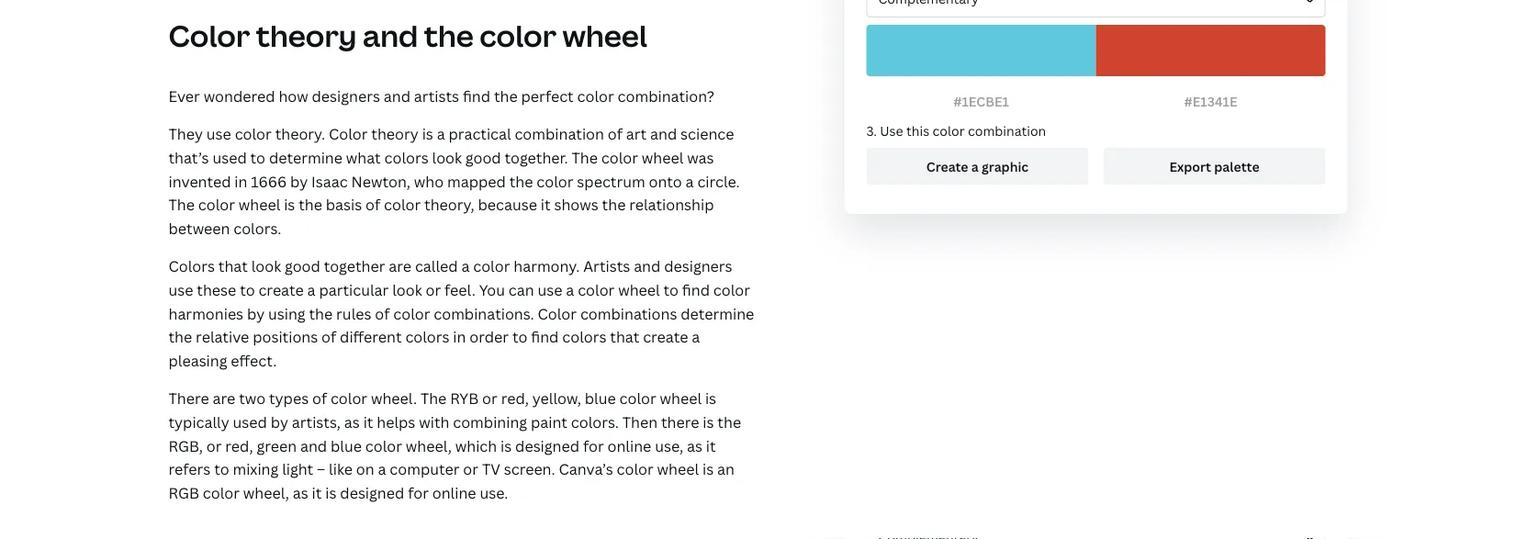 Task type: describe. For each thing, give the bounding box(es) containing it.
tv
[[482, 459, 501, 479]]

typically
[[169, 412, 229, 432]]

colors. inside there are two types of color wheel. the ryb or red, yellow, blue color wheel is typically used by artists, as it helps with combining paint colors. then there is the rgb, or red, green and blue color wheel, which is designed for online use, as it refers to mixing light – like on a computer or tv screen. canva's color wheel is an rgb color wheel, as it is designed for online use.
[[571, 412, 619, 432]]

theory inside they use color theory. color theory is a practical combination of art and science that's used to determine what colors look good together. the color wheel was invented in 1666 by isaac newton, who mapped the color spectrum onto a circle. the color wheel is the basis of color theory, because it shows the relationship between colors.
[[371, 124, 419, 144]]

1 vertical spatial for
[[408, 483, 429, 503]]

determine inside they use color theory. color theory is a practical combination of art and science that's used to determine what colors look good together. the color wheel was invented in 1666 by isaac newton, who mapped the color spectrum onto a circle. the color wheel is the basis of color theory, because it shows the relationship between colors.
[[269, 148, 343, 167]]

because
[[478, 195, 537, 214]]

artists,
[[292, 412, 341, 432]]

combining
[[453, 412, 527, 432]]

science
[[681, 124, 734, 144]]

used inside there are two types of color wheel. the ryb or red, yellow, blue color wheel is typically used by artists, as it helps with combining paint colors. then there is the rgb, or red, green and blue color wheel, which is designed for online use, as it refers to mixing light – like on a computer or tv screen. canva's color wheel is an rgb color wheel, as it is designed for online use.
[[233, 412, 267, 432]]

0 horizontal spatial that
[[218, 256, 248, 276]]

relationship
[[629, 195, 714, 214]]

a up feel.
[[462, 256, 470, 276]]

use
[[880, 122, 904, 139]]

3. use this color combination
[[867, 122, 1047, 139]]

art
[[626, 124, 647, 144]]

which
[[455, 436, 497, 455]]

1666
[[251, 171, 287, 191]]

ever
[[169, 86, 200, 106]]

designers inside colors that look good together are called a color harmony. artists and designers use these to create a particular look or feel. you can use a color wheel to find color harmonies by using the rules of color combinations. color combinations determine the relative positions of different colors in order to find colors that create a pleasing effect.
[[664, 256, 733, 276]]

or up combining
[[482, 389, 498, 408]]

2 vertical spatial look
[[392, 280, 422, 300]]

effect.
[[231, 350, 277, 370]]

colors inside they use color theory. color theory is a practical combination of art and science that's used to determine what colors look good together. the color wheel was invented in 1666 by isaac newton, who mapped the color spectrum onto a circle. the color wheel is the basis of color theory, because it shows the relationship between colors.
[[385, 148, 429, 167]]

1 horizontal spatial wheel,
[[406, 436, 452, 455]]

to right order
[[513, 327, 528, 347]]

ever wondered how designers and artists find the perfect color combination?
[[169, 86, 715, 106]]

0 vertical spatial red,
[[501, 389, 529, 408]]

using
[[268, 303, 306, 323]]

0 vertical spatial create
[[259, 280, 304, 300]]

it right the use,
[[706, 436, 716, 455]]

yellow,
[[533, 389, 581, 408]]

paint
[[531, 412, 568, 432]]

helps
[[377, 412, 416, 432]]

of left art
[[608, 124, 623, 144]]

between
[[169, 218, 230, 238]]

1 horizontal spatial combination
[[968, 122, 1047, 139]]

wheel up perfect
[[563, 16, 647, 56]]

1 vertical spatial online
[[432, 483, 476, 503]]

harmony.
[[514, 256, 580, 276]]

0 vertical spatial the
[[572, 148, 598, 167]]

are inside colors that look good together are called a color harmony. artists and designers use these to create a particular look or feel. you can use a color wheel to find color harmonies by using the rules of color combinations. color combinations determine the relative positions of different colors in order to find colors that create a pleasing effect.
[[389, 256, 412, 276]]

and inside they use color theory. color theory is a practical combination of art and science that's used to determine what colors look good together. the color wheel was invented in 1666 by isaac newton, who mapped the color spectrum onto a circle. the color wheel is the basis of color theory, because it shows the relationship between colors.
[[650, 124, 677, 144]]

basis
[[326, 195, 362, 214]]

there are two types of color wheel. the ryb or red, yellow, blue color wheel is typically used by artists, as it helps with combining paint colors. then there is the rgb, or red, green and blue color wheel, which is designed for online use, as it refers to mixing light – like on a computer or tv screen. canva's color wheel is an rgb color wheel, as it is designed for online use.
[[169, 389, 741, 503]]

canva's
[[559, 459, 613, 479]]

perfect
[[521, 86, 574, 106]]

combination?
[[618, 86, 715, 106]]

the up because
[[510, 171, 533, 191]]

3.
[[867, 122, 877, 139]]

artists
[[414, 86, 459, 106]]

to up combinations
[[664, 280, 679, 300]]

the down isaac
[[299, 195, 322, 214]]

the left rules
[[309, 303, 333, 323]]

ryb
[[450, 389, 479, 408]]

the inside there are two types of color wheel. the ryb or red, yellow, blue color wheel is typically used by artists, as it helps with combining paint colors. then there is the rgb, or red, green and blue color wheel, which is designed for online use, as it refers to mixing light – like on a computer or tv screen. canva's color wheel is an rgb color wheel, as it is designed for online use.
[[421, 389, 447, 408]]

wheel down 1666
[[239, 195, 280, 214]]

rules
[[336, 303, 372, 323]]

called
[[415, 256, 458, 276]]

2 horizontal spatial as
[[687, 436, 703, 455]]

together
[[324, 256, 385, 276]]

a right onto
[[686, 171, 694, 191]]

determine inside colors that look good together are called a color harmony. artists and designers use these to create a particular look or feel. you can use a color wheel to find color harmonies by using the rules of color combinations. color combinations determine the relative positions of different colors in order to find colors that create a pleasing effect.
[[681, 303, 754, 323]]

the left perfect
[[494, 86, 518, 106]]

these
[[197, 280, 236, 300]]

they
[[169, 124, 203, 144]]

are inside there are two types of color wheel. the ryb or red, yellow, blue color wheel is typically used by artists, as it helps with combining paint colors. then there is the rgb, or red, green and blue color wheel, which is designed for online use, as it refers to mixing light – like on a computer or tv screen. canva's color wheel is an rgb color wheel, as it is designed for online use.
[[213, 389, 235, 408]]

positions
[[253, 327, 318, 347]]

a left 'particular' at the left bottom of page
[[307, 280, 316, 300]]

0 vertical spatial as
[[344, 412, 360, 432]]

or left tv
[[463, 459, 479, 479]]

what
[[346, 148, 381, 167]]

who
[[414, 171, 444, 191]]

and up artists
[[363, 16, 418, 56]]

like
[[329, 459, 353, 479]]

use.
[[480, 483, 508, 503]]

a up the "there"
[[692, 327, 700, 347]]

there
[[169, 389, 209, 408]]

combinations.
[[434, 303, 534, 323]]

relative
[[196, 327, 249, 347]]

of down rules
[[322, 327, 336, 347]]

colors
[[169, 256, 215, 276]]

particular
[[319, 280, 389, 300]]

invented
[[169, 171, 231, 191]]

colors right the different
[[405, 327, 450, 347]]

computer
[[390, 459, 460, 479]]

onto
[[649, 171, 682, 191]]

colors that look good together are called a color harmony. artists and designers use these to create a particular look or feel. you can use a color wheel to find color harmonies by using the rules of color combinations. color combinations determine the relative positions of different colors in order to find colors that create a pleasing effect.
[[169, 256, 754, 370]]

on
[[356, 459, 374, 479]]

rgb
[[169, 483, 199, 503]]

2 vertical spatial as
[[293, 483, 308, 503]]

1 vertical spatial create
[[643, 327, 688, 347]]

the down spectrum
[[602, 195, 626, 214]]

wheel.
[[371, 389, 417, 408]]

1 horizontal spatial blue
[[585, 389, 616, 408]]

green
[[257, 436, 297, 455]]

0 vertical spatial theory
[[256, 16, 357, 56]]

0 horizontal spatial designers
[[312, 86, 380, 106]]

to right these
[[240, 280, 255, 300]]

refers
[[169, 459, 211, 479]]

types
[[269, 389, 309, 408]]

in inside they use color theory. color theory is a practical combination of art and science that's used to determine what colors look good together. the color wheel was invented in 1666 by isaac newton, who mapped the color spectrum onto a circle. the color wheel is the basis of color theory, because it shows the relationship between colors.
[[235, 171, 248, 191]]

theory.
[[275, 124, 325, 144]]

–
[[317, 459, 325, 479]]

color theory and the color wheel
[[169, 16, 647, 56]]

an
[[717, 459, 735, 479]]

then
[[623, 412, 658, 432]]



Task type: locate. For each thing, give the bounding box(es) containing it.
determine down theory.
[[269, 148, 343, 167]]

and down artists,
[[300, 436, 327, 455]]

0 horizontal spatial wheel,
[[243, 483, 289, 503]]

color inside they use color theory. color theory is a practical combination of art and science that's used to determine what colors look good together. the color wheel was invented in 1666 by isaac newton, who mapped the color spectrum onto a circle. the color wheel is the basis of color theory, because it shows the relationship between colors.
[[329, 124, 368, 144]]

good inside they use color theory. color theory is a practical combination of art and science that's used to determine what colors look good together. the color wheel was invented in 1666 by isaac newton, who mapped the color spectrum onto a circle. the color wheel is the basis of color theory, because it shows the relationship between colors.
[[466, 148, 501, 167]]

light
[[282, 459, 313, 479]]

2 vertical spatial the
[[421, 389, 447, 408]]

and inside colors that look good together are called a color harmony. artists and designers use these to create a particular look or feel. you can use a color wheel to find color harmonies by using the rules of color combinations. color combinations determine the relative positions of different colors in order to find colors that create a pleasing effect.
[[634, 256, 661, 276]]

look inside they use color theory. color theory is a practical combination of art and science that's used to determine what colors look good together. the color wheel was invented in 1666 by isaac newton, who mapped the color spectrum onto a circle. the color wheel is the basis of color theory, because it shows the relationship between colors.
[[432, 148, 462, 167]]

a
[[437, 124, 445, 144], [686, 171, 694, 191], [462, 256, 470, 276], [307, 280, 316, 300], [566, 280, 574, 300], [692, 327, 700, 347], [378, 459, 386, 479]]

1 horizontal spatial as
[[344, 412, 360, 432]]

0 horizontal spatial combination
[[515, 124, 604, 144]]

together.
[[505, 148, 568, 167]]

wheel, down mixing
[[243, 483, 289, 503]]

colors.
[[234, 218, 281, 238], [571, 412, 619, 432]]

to right refers in the left bottom of the page
[[214, 459, 229, 479]]

colors. inside they use color theory. color theory is a practical combination of art and science that's used to determine what colors look good together. the color wheel was invented in 1666 by isaac newton, who mapped the color spectrum onto a circle. the color wheel is the basis of color theory, because it shows the relationship between colors.
[[234, 218, 281, 238]]

good up 'using'
[[285, 256, 320, 276]]

by inside there are two types of color wheel. the ryb or red, yellow, blue color wheel is typically used by artists, as it helps with combining paint colors. then there is the rgb, or red, green and blue color wheel, which is designed for online use, as it refers to mixing light – like on a computer or tv screen. canva's color wheel is an rgb color wheel, as it is designed for online use.
[[271, 412, 288, 432]]

wheel,
[[406, 436, 452, 455], [243, 483, 289, 503]]

it inside they use color theory. color theory is a practical combination of art and science that's used to determine what colors look good together. the color wheel was invented in 1666 by isaac newton, who mapped the color spectrum onto a circle. the color wheel is the basis of color theory, because it shows the relationship between colors.
[[541, 195, 551, 214]]

feel.
[[445, 280, 476, 300]]

blue up like
[[331, 436, 362, 455]]

and left artists
[[384, 86, 411, 106]]

0 horizontal spatial by
[[247, 303, 265, 323]]

or down typically
[[206, 436, 222, 455]]

with
[[419, 412, 450, 432]]

this
[[907, 122, 930, 139]]

1 horizontal spatial look
[[392, 280, 422, 300]]

0 vertical spatial online
[[608, 436, 652, 455]]

1 horizontal spatial that
[[610, 327, 640, 347]]

the up with
[[421, 389, 447, 408]]

2 vertical spatial by
[[271, 412, 288, 432]]

of up artists,
[[312, 389, 327, 408]]

use down colors
[[169, 280, 193, 300]]

0 horizontal spatial create
[[259, 280, 304, 300]]

0 horizontal spatial online
[[432, 483, 476, 503]]

designed
[[515, 436, 580, 455], [340, 483, 404, 503]]

1 vertical spatial are
[[213, 389, 235, 408]]

wondered
[[204, 86, 275, 106]]

0 horizontal spatial use
[[169, 280, 193, 300]]

1 vertical spatial determine
[[681, 303, 754, 323]]

red, up mixing
[[225, 436, 253, 455]]

are
[[389, 256, 412, 276], [213, 389, 235, 408]]

1 horizontal spatial color
[[329, 124, 368, 144]]

0 vertical spatial for
[[583, 436, 604, 455]]

combination
[[968, 122, 1047, 139], [515, 124, 604, 144]]

used up invented
[[213, 148, 247, 167]]

and right art
[[650, 124, 677, 144]]

color up what
[[329, 124, 368, 144]]

find
[[463, 86, 491, 106], [682, 280, 710, 300], [531, 327, 559, 347]]

0 horizontal spatial are
[[213, 389, 235, 408]]

the up spectrum
[[572, 148, 598, 167]]

that
[[218, 256, 248, 276], [610, 327, 640, 347]]

as
[[344, 412, 360, 432], [687, 436, 703, 455], [293, 483, 308, 503]]

0 horizontal spatial color
[[169, 16, 250, 56]]

0 horizontal spatial for
[[408, 483, 429, 503]]

wheel up the "there"
[[660, 389, 702, 408]]

1 vertical spatial good
[[285, 256, 320, 276]]

1 vertical spatial colors.
[[571, 412, 619, 432]]

designers
[[312, 86, 380, 106], [664, 256, 733, 276]]

are left called
[[389, 256, 412, 276]]

a down ever wondered how designers and artists find the perfect color combination? on the top of the page
[[437, 124, 445, 144]]

isaac
[[312, 171, 348, 191]]

good inside colors that look good together are called a color harmony. artists and designers use these to create a particular look or feel. you can use a color wheel to find color harmonies by using the rules of color combinations. color combinations determine the relative positions of different colors in order to find colors that create a pleasing effect.
[[285, 256, 320, 276]]

create down combinations
[[643, 327, 688, 347]]

spectrum
[[577, 171, 645, 191]]

blue
[[585, 389, 616, 408], [331, 436, 362, 455]]

colors down combinations
[[562, 327, 607, 347]]

use,
[[655, 436, 684, 455]]

use
[[207, 124, 231, 144], [169, 280, 193, 300], [538, 280, 563, 300]]

the inside there are two types of color wheel. the ryb or red, yellow, blue color wheel is typically used by artists, as it helps with combining paint colors. then there is the rgb, or red, green and blue color wheel, which is designed for online use, as it refers to mixing light – like on a computer or tv screen. canva's color wheel is an rgb color wheel, as it is designed for online use.
[[718, 412, 741, 432]]

0 vertical spatial look
[[432, 148, 462, 167]]

circle.
[[698, 171, 740, 191]]

good
[[466, 148, 501, 167], [285, 256, 320, 276]]

1 vertical spatial used
[[233, 412, 267, 432]]

it left helps at the left of the page
[[363, 412, 373, 432]]

2 horizontal spatial use
[[538, 280, 563, 300]]

designed down on
[[340, 483, 404, 503]]

0 horizontal spatial look
[[251, 256, 281, 276]]

for
[[583, 436, 604, 455], [408, 483, 429, 503]]

look down called
[[392, 280, 422, 300]]

2 vertical spatial color
[[538, 303, 577, 323]]

that down combinations
[[610, 327, 640, 347]]

to inside there are two types of color wheel. the ryb or red, yellow, blue color wheel is typically used by artists, as it helps with combining paint colors. then there is the rgb, or red, green and blue color wheel, which is designed for online use, as it refers to mixing light – like on a computer or tv screen. canva's color wheel is an rgb color wheel, as it is designed for online use.
[[214, 459, 229, 479]]

1 horizontal spatial online
[[608, 436, 652, 455]]

0 horizontal spatial colors.
[[234, 218, 281, 238]]

2 vertical spatial find
[[531, 327, 559, 347]]

0 vertical spatial designers
[[312, 86, 380, 106]]

1 vertical spatial red,
[[225, 436, 253, 455]]

0 vertical spatial by
[[290, 171, 308, 191]]

they use color theory. color theory is a practical combination of art and science that's used to determine what colors look good together. the color wheel was invented in 1666 by isaac newton, who mapped the color spectrum onto a circle. the color wheel is the basis of color theory, because it shows the relationship between colors.
[[169, 124, 740, 238]]

create up 'using'
[[259, 280, 304, 300]]

1 horizontal spatial theory
[[371, 124, 419, 144]]

that's
[[169, 148, 209, 167]]

artists
[[584, 256, 630, 276]]

wheel up combinations
[[618, 280, 660, 300]]

wheel inside colors that look good together are called a color harmony. artists and designers use these to create a particular look or feel. you can use a color wheel to find color harmonies by using the rules of color combinations. color combinations determine the relative positions of different colors in order to find colors that create a pleasing effect.
[[618, 280, 660, 300]]

how
[[279, 86, 308, 106]]

it
[[541, 195, 551, 214], [363, 412, 373, 432], [706, 436, 716, 455], [312, 483, 322, 503]]

practical
[[449, 124, 511, 144]]

of down the newton,
[[366, 195, 381, 214]]

order
[[470, 327, 509, 347]]

1 horizontal spatial for
[[583, 436, 604, 455]]

newton,
[[351, 171, 411, 191]]

0 horizontal spatial as
[[293, 483, 308, 503]]

0 vertical spatial used
[[213, 148, 247, 167]]

colors
[[385, 148, 429, 167], [405, 327, 450, 347], [562, 327, 607, 347]]

1 horizontal spatial in
[[453, 327, 466, 347]]

0 horizontal spatial designed
[[340, 483, 404, 503]]

1 vertical spatial the
[[169, 195, 195, 214]]

in inside colors that look good together are called a color harmony. artists and designers use these to create a particular look or feel. you can use a color wheel to find color harmonies by using the rules of color combinations. color combinations determine the relative positions of different colors in order to find colors that create a pleasing effect.
[[453, 327, 466, 347]]

mixing
[[233, 459, 279, 479]]

1 vertical spatial by
[[247, 303, 265, 323]]

can
[[509, 280, 534, 300]]

wheel up onto
[[642, 148, 684, 167]]

blue right yellow,
[[585, 389, 616, 408]]

0 vertical spatial wheel,
[[406, 436, 452, 455]]

1 horizontal spatial are
[[389, 256, 412, 276]]

to up 1666
[[250, 148, 266, 167]]

wheel, up computer
[[406, 436, 452, 455]]

combination right this
[[968, 122, 1047, 139]]

2 horizontal spatial color
[[538, 303, 577, 323]]

0 vertical spatial designed
[[515, 436, 580, 455]]

look up the who
[[432, 148, 462, 167]]

0 horizontal spatial good
[[285, 256, 320, 276]]

pleasing
[[169, 350, 227, 370]]

1 horizontal spatial red,
[[501, 389, 529, 408]]

and right artists
[[634, 256, 661, 276]]

that up these
[[218, 256, 248, 276]]

the up between
[[169, 195, 195, 214]]

1 vertical spatial in
[[453, 327, 466, 347]]

red, up combining
[[501, 389, 529, 408]]

find down can
[[531, 327, 559, 347]]

0 horizontal spatial the
[[169, 195, 195, 214]]

find down relationship
[[682, 280, 710, 300]]

designers down relationship
[[664, 256, 733, 276]]

color
[[480, 16, 557, 56], [577, 86, 614, 106], [933, 122, 965, 139], [235, 124, 272, 144], [602, 148, 638, 167], [537, 171, 574, 191], [198, 195, 235, 214], [384, 195, 421, 214], [473, 256, 510, 276], [578, 280, 615, 300], [714, 280, 751, 300], [393, 303, 430, 323], [331, 389, 368, 408], [620, 389, 657, 408], [365, 436, 402, 455], [617, 459, 654, 479], [203, 483, 240, 503]]

of
[[608, 124, 623, 144], [366, 195, 381, 214], [375, 303, 390, 323], [322, 327, 336, 347], [312, 389, 327, 408]]

1 horizontal spatial good
[[466, 148, 501, 167]]

used inside they use color theory. color theory is a practical combination of art and science that's used to determine what colors look good together. the color wheel was invented in 1666 by isaac newton, who mapped the color spectrum onto a circle. the color wheel is the basis of color theory, because it shows the relationship between colors.
[[213, 148, 247, 167]]

wheel
[[563, 16, 647, 56], [642, 148, 684, 167], [239, 195, 280, 214], [618, 280, 660, 300], [660, 389, 702, 408], [657, 459, 699, 479]]

for up canva's
[[583, 436, 604, 455]]

1 vertical spatial designers
[[664, 256, 733, 276]]

designed down paint
[[515, 436, 580, 455]]

the up pleasing
[[169, 327, 192, 347]]

0 vertical spatial determine
[[269, 148, 343, 167]]

find up practical
[[463, 86, 491, 106]]

1 vertical spatial find
[[682, 280, 710, 300]]

1 horizontal spatial designed
[[515, 436, 580, 455]]

1 horizontal spatial colors.
[[571, 412, 619, 432]]

0 horizontal spatial find
[[463, 86, 491, 106]]

to inside they use color theory. color theory is a practical combination of art and science that's used to determine what colors look good together. the color wheel was invented in 1666 by isaac newton, who mapped the color spectrum onto a circle. the color wheel is the basis of color theory, because it shows the relationship between colors.
[[250, 148, 266, 167]]

colors up the who
[[385, 148, 429, 167]]

and
[[363, 16, 418, 56], [384, 86, 411, 106], [650, 124, 677, 144], [634, 256, 661, 276], [300, 436, 327, 455]]

to
[[250, 148, 266, 167], [240, 280, 255, 300], [664, 280, 679, 300], [513, 327, 528, 347], [214, 459, 229, 479]]

the
[[572, 148, 598, 167], [169, 195, 195, 214], [421, 389, 447, 408]]

1 vertical spatial wheel,
[[243, 483, 289, 503]]

0 vertical spatial are
[[389, 256, 412, 276]]

designers right how
[[312, 86, 380, 106]]

1 vertical spatial that
[[610, 327, 640, 347]]

used
[[213, 148, 247, 167], [233, 412, 267, 432]]

the
[[424, 16, 474, 56], [494, 86, 518, 106], [510, 171, 533, 191], [299, 195, 322, 214], [602, 195, 626, 214], [309, 303, 333, 323], [169, 327, 192, 347], [718, 412, 741, 432]]

0 vertical spatial in
[[235, 171, 248, 191]]

1 horizontal spatial find
[[531, 327, 559, 347]]

colors. down 1666
[[234, 218, 281, 238]]

0 vertical spatial good
[[466, 148, 501, 167]]

0 vertical spatial color
[[169, 16, 250, 56]]

combinations
[[581, 303, 677, 323]]

are left two
[[213, 389, 235, 408]]

1 horizontal spatial designers
[[664, 256, 733, 276]]

combination inside they use color theory. color theory is a practical combination of art and science that's used to determine what colors look good together. the color wheel was invented in 1666 by isaac newton, who mapped the color spectrum onto a circle. the color wheel is the basis of color theory, because it shows the relationship between colors.
[[515, 124, 604, 144]]

the up ever wondered how designers and artists find the perfect color combination? on the top of the page
[[424, 16, 474, 56]]

different
[[340, 327, 402, 347]]

0 vertical spatial that
[[218, 256, 248, 276]]

by inside they use color theory. color theory is a practical combination of art and science that's used to determine what colors look good together. the color wheel was invented in 1666 by isaac newton, who mapped the color spectrum onto a circle. the color wheel is the basis of color theory, because it shows the relationship between colors.
[[290, 171, 308, 191]]

as right artists,
[[344, 412, 360, 432]]

combination up "together."
[[515, 124, 604, 144]]

a down "harmony."
[[566, 280, 574, 300]]

1 horizontal spatial the
[[421, 389, 447, 408]]

good down practical
[[466, 148, 501, 167]]

online
[[608, 436, 652, 455], [432, 483, 476, 503]]

you
[[479, 280, 505, 300]]

use down "harmony."
[[538, 280, 563, 300]]

0 horizontal spatial determine
[[269, 148, 343, 167]]

shows
[[554, 195, 599, 214]]

is
[[422, 124, 433, 144], [284, 195, 295, 214], [705, 389, 717, 408], [703, 412, 714, 432], [501, 436, 512, 455], [703, 459, 714, 479], [325, 483, 337, 503]]

2 horizontal spatial by
[[290, 171, 308, 191]]

and inside there are two types of color wheel. the ryb or red, yellow, blue color wheel is typically used by artists, as it helps with combining paint colors. then there is the rgb, or red, green and blue color wheel, which is designed for online use, as it refers to mixing light – like on a computer or tv screen. canva's color wheel is an rgb color wheel, as it is designed for online use.
[[300, 436, 327, 455]]

in left 1666
[[235, 171, 248, 191]]

by inside colors that look good together are called a color harmony. artists and designers use these to create a particular look or feel. you can use a color wheel to find color harmonies by using the rules of color combinations. color combinations determine the relative positions of different colors in order to find colors that create a pleasing effect.
[[247, 303, 265, 323]]

1 vertical spatial blue
[[331, 436, 362, 455]]

look
[[432, 148, 462, 167], [251, 256, 281, 276], [392, 280, 422, 300]]

colors. down yellow,
[[571, 412, 619, 432]]

determine right combinations
[[681, 303, 754, 323]]

0 vertical spatial find
[[463, 86, 491, 106]]

by left 'using'
[[247, 303, 265, 323]]

was
[[687, 148, 714, 167]]

rgb,
[[169, 436, 203, 455]]

a right on
[[378, 459, 386, 479]]

theory up what
[[371, 124, 419, 144]]

1 horizontal spatial use
[[207, 124, 231, 144]]

online down then
[[608, 436, 652, 455]]

of up the different
[[375, 303, 390, 323]]

2 horizontal spatial the
[[572, 148, 598, 167]]

harmonies
[[169, 303, 244, 323]]

2 horizontal spatial find
[[682, 280, 710, 300]]

mapped
[[447, 171, 506, 191]]

look up 'using'
[[251, 256, 281, 276]]

color
[[169, 16, 250, 56], [329, 124, 368, 144], [538, 303, 577, 323]]

two
[[239, 389, 266, 408]]

the up an
[[718, 412, 741, 432]]

1 vertical spatial as
[[687, 436, 703, 455]]

2 horizontal spatial look
[[432, 148, 462, 167]]

as right the use,
[[687, 436, 703, 455]]

or
[[426, 280, 441, 300], [482, 389, 498, 408], [206, 436, 222, 455], [463, 459, 479, 479]]

1 vertical spatial look
[[251, 256, 281, 276]]

0 horizontal spatial theory
[[256, 16, 357, 56]]

1 horizontal spatial determine
[[681, 303, 754, 323]]

it left the shows
[[541, 195, 551, 214]]

color down "harmony."
[[538, 303, 577, 323]]

1 horizontal spatial by
[[271, 412, 288, 432]]

by right 1666
[[290, 171, 308, 191]]

theory up how
[[256, 16, 357, 56]]

use right 'they'
[[207, 124, 231, 144]]

color up the 'ever'
[[169, 16, 250, 56]]

1 vertical spatial theory
[[371, 124, 419, 144]]

wheel down the use,
[[657, 459, 699, 479]]

used down two
[[233, 412, 267, 432]]

a inside there are two types of color wheel. the ryb or red, yellow, blue color wheel is typically used by artists, as it helps with combining paint colors. then there is the rgb, or red, green and blue color wheel, which is designed for online use, as it refers to mixing light – like on a computer or tv screen. canva's color wheel is an rgb color wheel, as it is designed for online use.
[[378, 459, 386, 479]]

as down light
[[293, 483, 308, 503]]

or down called
[[426, 280, 441, 300]]

0 horizontal spatial red,
[[225, 436, 253, 455]]

theory
[[256, 16, 357, 56], [371, 124, 419, 144]]

create
[[259, 280, 304, 300], [643, 327, 688, 347]]

1 horizontal spatial create
[[643, 327, 688, 347]]

1 vertical spatial color
[[329, 124, 368, 144]]

use inside they use color theory. color theory is a practical combination of art and science that's used to determine what colors look good together. the color wheel was invented in 1666 by isaac newton, who mapped the color spectrum onto a circle. the color wheel is the basis of color theory, because it shows the relationship between colors.
[[207, 124, 231, 144]]

for down computer
[[408, 483, 429, 503]]

0 horizontal spatial blue
[[331, 436, 362, 455]]

of inside there are two types of color wheel. the ryb or red, yellow, blue color wheel is typically used by artists, as it helps with combining paint colors. then there is the rgb, or red, green and blue color wheel, which is designed for online use, as it refers to mixing light – like on a computer or tv screen. canva's color wheel is an rgb color wheel, as it is designed for online use.
[[312, 389, 327, 408]]

it down –
[[312, 483, 322, 503]]

there
[[661, 412, 700, 432]]

online down computer
[[432, 483, 476, 503]]

0 horizontal spatial in
[[235, 171, 248, 191]]

or inside colors that look good together are called a color harmony. artists and designers use these to create a particular look or feel. you can use a color wheel to find color harmonies by using the rules of color combinations. color combinations determine the relative positions of different colors in order to find colors that create a pleasing effect.
[[426, 280, 441, 300]]

0 vertical spatial blue
[[585, 389, 616, 408]]

theory,
[[424, 195, 475, 214]]

in
[[235, 171, 248, 191], [453, 327, 466, 347]]

screen.
[[504, 459, 555, 479]]

color inside colors that look good together are called a color harmony. artists and designers use these to create a particular look or feel. you can use a color wheel to find color harmonies by using the rules of color combinations. color combinations determine the relative positions of different colors in order to find colors that create a pleasing effect.
[[538, 303, 577, 323]]



Task type: vqa. For each thing, say whether or not it's contained in the screenshot.
3
no



